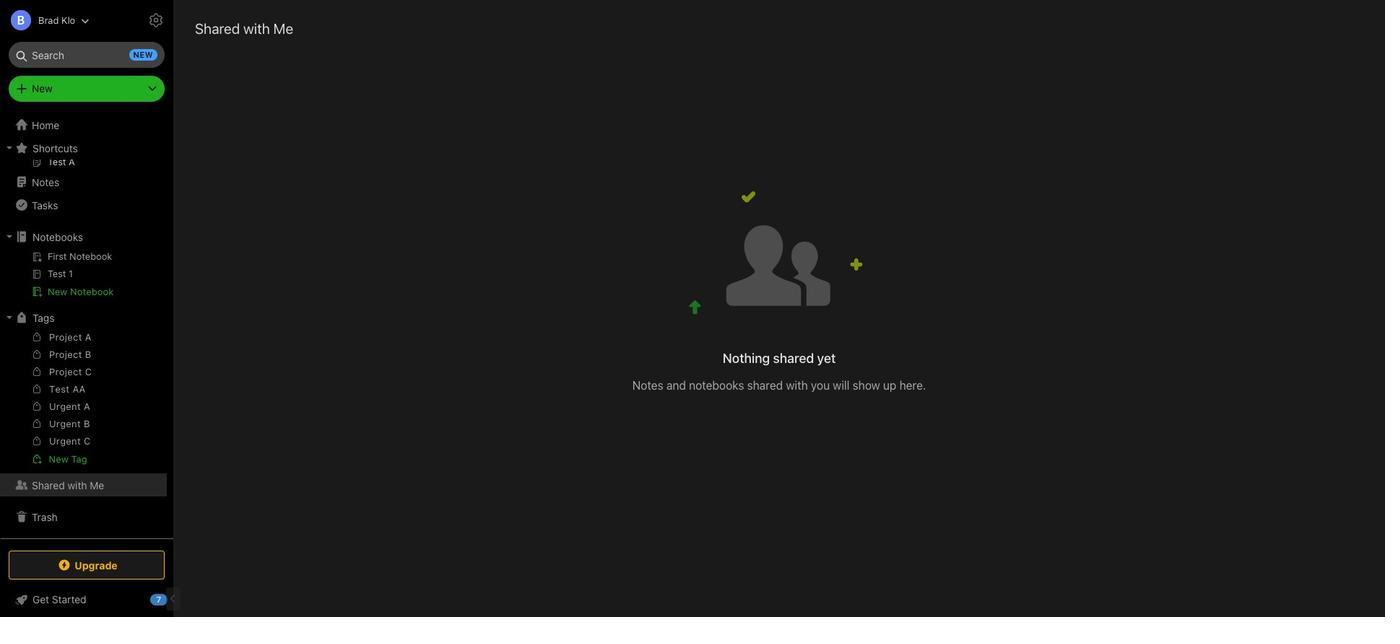 Task type: vqa. For each thing, say whether or not it's contained in the screenshot.
Background icon
no



Task type: describe. For each thing, give the bounding box(es) containing it.
project a link
[[0, 329, 167, 347]]

b for urgent b
[[84, 418, 90, 430]]

urgent for urgent c
[[49, 435, 81, 447]]

home
[[32, 119, 59, 131]]

klo
[[61, 14, 75, 26]]

tree containing home
[[0, 29, 173, 538]]

new search field
[[19, 42, 157, 68]]

nothing
[[723, 351, 770, 366]]

notes for notes
[[32, 176, 59, 188]]

settings image
[[147, 12, 165, 29]]

1 vertical spatial shared
[[747, 379, 783, 392]]

tags
[[33, 312, 54, 324]]

urgent a link
[[0, 398, 167, 416]]

tags button
[[0, 306, 167, 329]]

new button
[[9, 76, 165, 102]]

1 horizontal spatial shared
[[195, 20, 240, 37]]

yet
[[817, 351, 836, 366]]

project c link
[[0, 364, 167, 381]]

nothing shared yet
[[723, 351, 836, 366]]

get
[[33, 594, 49, 606]]

started
[[52, 594, 86, 606]]

shortcuts
[[33, 142, 78, 154]]

b for project b
[[85, 349, 91, 360]]

urgent b
[[49, 418, 90, 430]]

a for project a
[[85, 331, 92, 343]]

tag
[[71, 454, 87, 465]]

notes link
[[0, 170, 167, 194]]

1 horizontal spatial with
[[243, 20, 270, 37]]

urgent a
[[49, 401, 90, 412]]

0 vertical spatial shared
[[773, 351, 814, 366]]

expand tags image
[[4, 312, 15, 324]]

urgent c
[[49, 435, 91, 447]]

c for urgent c
[[84, 435, 91, 447]]

new tag
[[49, 454, 87, 465]]

1 horizontal spatial shared with me
[[195, 20, 293, 37]]

trash
[[32, 511, 58, 523]]

here.
[[900, 379, 926, 392]]

test aa
[[49, 383, 86, 395]]

and
[[667, 379, 686, 392]]

trash link
[[0, 506, 167, 529]]

new
[[133, 50, 153, 59]]

new notebook button
[[0, 283, 167, 300]]

new for new notebook
[[48, 286, 67, 298]]

new notebook
[[48, 286, 114, 298]]

upgrade button
[[9, 551, 165, 580]]

get started
[[33, 594, 86, 606]]

7
[[157, 595, 161, 605]]

notes for notes and notebooks shared with you will show up here.
[[632, 379, 663, 392]]

aa
[[73, 383, 86, 395]]



Task type: locate. For each thing, give the bounding box(es) containing it.
notes left and
[[632, 379, 663, 392]]

2 vertical spatial new
[[49, 454, 69, 465]]

notes up tasks
[[32, 176, 59, 188]]

urgent
[[49, 401, 81, 412], [49, 418, 81, 430], [49, 435, 81, 447]]

3 urgent from the top
[[49, 435, 81, 447]]

shared up the 'trash'
[[32, 479, 65, 491]]

0 horizontal spatial shared
[[32, 479, 65, 491]]

0 vertical spatial shared with me
[[195, 20, 293, 37]]

test aa link
[[0, 381, 167, 399]]

project up test aa
[[49, 366, 82, 378]]

1 vertical spatial c
[[84, 435, 91, 447]]

3 project from the top
[[49, 366, 82, 378]]

urgent c link
[[0, 433, 167, 451]]

group containing project a
[[0, 329, 167, 474]]

c inside urgent c link
[[84, 435, 91, 447]]

brad
[[38, 14, 59, 26]]

new for new
[[32, 82, 53, 95]]

0 vertical spatial shared
[[195, 20, 240, 37]]

new notebook group
[[0, 248, 167, 306]]

tasks
[[32, 199, 58, 211]]

0 vertical spatial b
[[85, 349, 91, 360]]

1 vertical spatial a
[[84, 401, 90, 412]]

0 horizontal spatial shared with me
[[32, 479, 104, 491]]

notes
[[50, 140, 76, 152], [32, 176, 59, 188], [632, 379, 663, 392]]

project a
[[49, 331, 92, 343]]

a
[[85, 331, 92, 343], [84, 401, 90, 412]]

0 vertical spatial me
[[273, 20, 293, 37]]

project up project b
[[49, 331, 82, 343]]

b
[[85, 349, 91, 360], [84, 418, 90, 430]]

2 urgent from the top
[[49, 418, 81, 430]]

notes inside shared with me element
[[632, 379, 663, 392]]

project down project a
[[49, 349, 82, 360]]

0 horizontal spatial me
[[90, 479, 104, 491]]

shared with me
[[195, 20, 293, 37], [32, 479, 104, 491]]

c down project b link
[[85, 366, 92, 378]]

new for new tag
[[49, 454, 69, 465]]

you
[[811, 379, 830, 392]]

notes down home
[[50, 140, 76, 152]]

0 vertical spatial c
[[85, 366, 92, 378]]

new inside button
[[49, 454, 69, 465]]

1 vertical spatial b
[[84, 418, 90, 430]]

c down "urgent b" link
[[84, 435, 91, 447]]

expand notebooks image
[[4, 231, 15, 243]]

notebooks link
[[0, 225, 167, 248]]

project c
[[49, 366, 92, 378]]

2 project from the top
[[49, 349, 82, 360]]

c inside the project c link
[[85, 366, 92, 378]]

recent
[[17, 140, 47, 152]]

notebooks
[[33, 231, 83, 243]]

1 vertical spatial notes
[[32, 176, 59, 188]]

0 horizontal spatial with
[[68, 479, 87, 491]]

0 vertical spatial a
[[85, 331, 92, 343]]

shared with me element
[[173, 0, 1385, 618]]

upgrade
[[75, 559, 118, 572]]

up
[[883, 379, 897, 392]]

shared right the settings image
[[195, 20, 240, 37]]

me
[[273, 20, 293, 37], [90, 479, 104, 491]]

shared down nothing shared yet
[[747, 379, 783, 392]]

recent notes group
[[0, 52, 167, 176]]

project for project a
[[49, 331, 82, 343]]

2 vertical spatial with
[[68, 479, 87, 491]]

shortcuts button
[[0, 137, 167, 160]]

recent notes
[[17, 140, 76, 152]]

Help and Learning task checklist field
[[0, 589, 173, 612]]

new
[[32, 82, 53, 95], [48, 286, 67, 298], [49, 454, 69, 465]]

notes inside recent notes group
[[50, 140, 76, 152]]

1 vertical spatial project
[[49, 349, 82, 360]]

project for project b
[[49, 349, 82, 360]]

1 vertical spatial me
[[90, 479, 104, 491]]

notebooks
[[689, 379, 744, 392]]

1 vertical spatial shared with me
[[32, 479, 104, 491]]

1 urgent from the top
[[49, 401, 81, 412]]

urgent down test aa
[[49, 401, 81, 412]]

brad klo
[[38, 14, 75, 26]]

2 vertical spatial urgent
[[49, 435, 81, 447]]

urgent down urgent a
[[49, 418, 81, 430]]

c for project c
[[85, 366, 92, 378]]

urgent for urgent b
[[49, 418, 81, 430]]

with
[[243, 20, 270, 37], [786, 379, 808, 392], [68, 479, 87, 491]]

tree
[[0, 29, 173, 538]]

group
[[0, 329, 167, 474]]

urgent b link
[[0, 416, 167, 433]]

0 vertical spatial new
[[32, 82, 53, 95]]

new up home
[[32, 82, 53, 95]]

new inside "button"
[[48, 286, 67, 298]]

test
[[49, 383, 70, 395]]

b down urgent a link
[[84, 418, 90, 430]]

1 vertical spatial shared
[[32, 479, 65, 491]]

project b
[[49, 349, 91, 360]]

new inside popup button
[[32, 82, 53, 95]]

urgent down urgent b
[[49, 435, 81, 447]]

2 vertical spatial notes
[[632, 379, 663, 392]]

click to collapse image
[[168, 591, 179, 608]]

c
[[85, 366, 92, 378], [84, 435, 91, 447]]

a up project b link
[[85, 331, 92, 343]]

shared
[[195, 20, 240, 37], [32, 479, 65, 491]]

a down test aa link
[[84, 401, 90, 412]]

1 vertical spatial urgent
[[49, 418, 81, 430]]

b inside project b link
[[85, 349, 91, 360]]

b down project a link
[[85, 349, 91, 360]]

Search text field
[[19, 42, 155, 68]]

shared up notes and notebooks shared with you will show up here. at the bottom
[[773, 351, 814, 366]]

will
[[833, 379, 850, 392]]

shared
[[773, 351, 814, 366], [747, 379, 783, 392]]

notebook
[[70, 286, 114, 298]]

new tag button
[[0, 451, 167, 468]]

new up "tags"
[[48, 286, 67, 298]]

1 horizontal spatial me
[[273, 20, 293, 37]]

shared with me link
[[0, 474, 167, 497]]

1 vertical spatial new
[[48, 286, 67, 298]]

a for urgent a
[[84, 401, 90, 412]]

new left tag
[[49, 454, 69, 465]]

urgent for urgent a
[[49, 401, 81, 412]]

b inside "urgent b" link
[[84, 418, 90, 430]]

tasks button
[[0, 194, 167, 217]]

0 vertical spatial with
[[243, 20, 270, 37]]

notes inside notes link
[[32, 176, 59, 188]]

2 vertical spatial project
[[49, 366, 82, 378]]

1 vertical spatial with
[[786, 379, 808, 392]]

project b link
[[0, 346, 167, 364]]

notes and notebooks shared with you will show up here.
[[632, 379, 926, 392]]

2 horizontal spatial with
[[786, 379, 808, 392]]

0 vertical spatial urgent
[[49, 401, 81, 412]]

show
[[853, 379, 880, 392]]

Account field
[[0, 6, 90, 35]]

0 vertical spatial notes
[[50, 140, 76, 152]]

project
[[49, 331, 82, 343], [49, 349, 82, 360], [49, 366, 82, 378]]

home link
[[0, 113, 173, 137]]

0 vertical spatial project
[[49, 331, 82, 343]]

1 project from the top
[[49, 331, 82, 343]]

project for project c
[[49, 366, 82, 378]]



